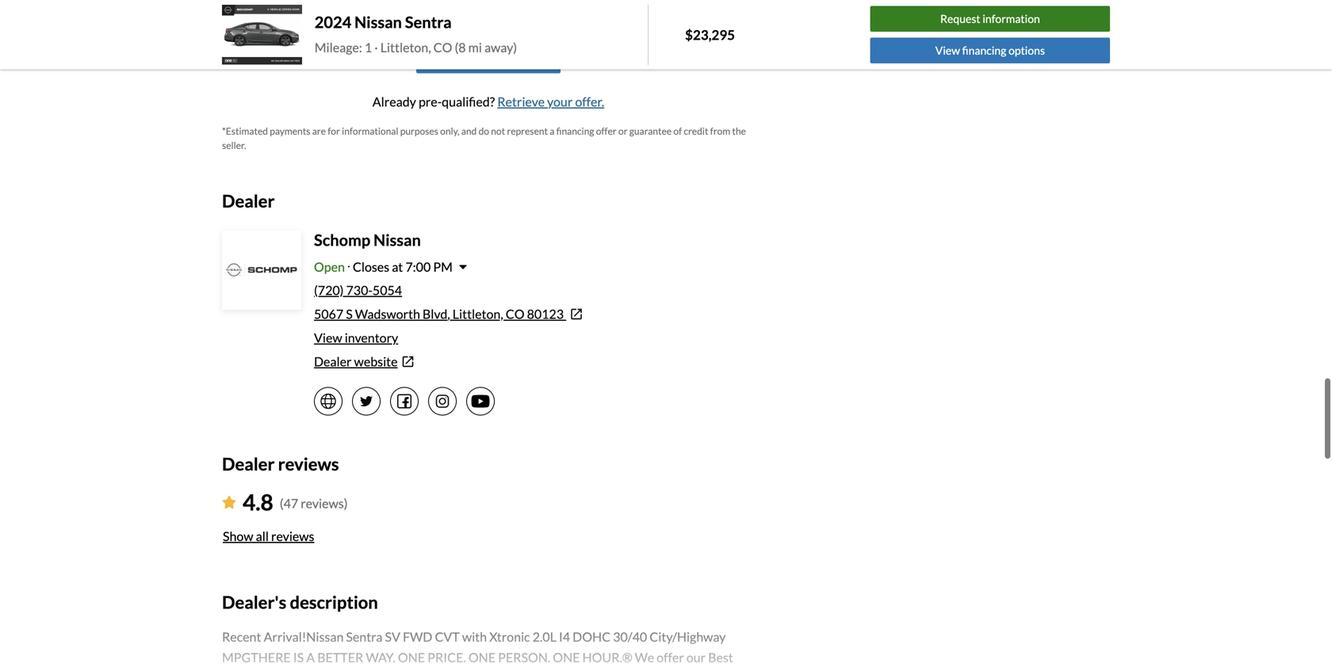 Task type: locate. For each thing, give the bounding box(es) containing it.
your left offer.
[[547, 94, 573, 109]]

show
[[223, 529, 253, 544]]

co inside 2024 nissan sentra mileage: 1 · littleton, co (8 mi away)
[[434, 39, 452, 55]]

options down information
[[1009, 44, 1045, 57]]

0 vertical spatial dealer
[[222, 191, 275, 211]]

request information
[[940, 12, 1040, 25]]

get
[[564, 11, 582, 27]]

1 vertical spatial pre-
[[419, 94, 442, 109]]

schomp
[[314, 231, 370, 250]]

1 vertical spatial nissan
[[374, 231, 421, 250]]

view left (8
[[426, 50, 454, 65]]

dealer's description
[[222, 592, 378, 613]]

website
[[354, 354, 398, 369]]

dealer down view inventory
[[314, 354, 352, 369]]

dealer up 4.8
[[222, 454, 275, 475]]

financing inside *estimated payments are for informational purposes only, and do not represent a financing offer or guarantee of credit from the seller.
[[556, 125, 594, 137]]

2024 nissan sentra mileage: 1 · littleton, co (8 mi away)
[[315, 13, 517, 55]]

nissan for schomp
[[374, 231, 421, 250]]

show all reviews button
[[222, 519, 315, 554]]

0 vertical spatial co
[[434, 39, 452, 55]]

retrieve
[[497, 94, 545, 109]]

inventory
[[345, 330, 398, 346]]

dealer down the seller.
[[222, 191, 275, 211]]

options down now at left
[[509, 50, 551, 65]]

1 horizontal spatial view
[[426, 50, 454, 65]]

dealer for dealer website
[[314, 354, 352, 369]]

information
[[983, 12, 1040, 25]]

sound good? submit a pre-qualification request now to get your personalized rates.
[[261, 11, 716, 27]]

now
[[523, 11, 547, 27]]

0 horizontal spatial co
[[434, 39, 452, 55]]

littleton, right ,
[[453, 306, 503, 322]]

only,
[[440, 125, 460, 137]]

nissan up ·
[[355, 13, 402, 32]]

nissan inside 2024 nissan sentra mileage: 1 · littleton, co (8 mi away)
[[355, 13, 402, 32]]

options
[[1009, 44, 1045, 57], [509, 50, 551, 65]]

*estimated
[[222, 125, 268, 137]]

a
[[375, 11, 381, 27], [550, 125, 555, 137]]

dealer for dealer
[[222, 191, 275, 211]]

pre- right 'submit'
[[384, 11, 407, 27]]

(720) 730-5054 link
[[314, 283, 402, 298]]

0 vertical spatial reviews
[[278, 454, 339, 475]]

already
[[373, 94, 416, 109]]

littleton, right ·
[[380, 39, 431, 55]]

co
[[434, 39, 452, 55], [506, 306, 525, 322]]

0 horizontal spatial your
[[547, 94, 573, 109]]

0 vertical spatial nissan
[[355, 13, 402, 32]]

of
[[674, 125, 682, 137]]

1 vertical spatial a
[[550, 125, 555, 137]]

mileage:
[[315, 39, 362, 55]]

co left 80123
[[506, 306, 525, 322]]

open
[[314, 259, 345, 275]]

a right 'submit'
[[375, 11, 381, 27]]

dealer's
[[222, 592, 287, 613]]

rates.
[[686, 11, 716, 27]]

1 horizontal spatial view financing options button
[[870, 38, 1110, 63]]

financing
[[962, 44, 1007, 57], [457, 50, 507, 65], [556, 125, 594, 137]]

1 horizontal spatial pre-
[[419, 94, 442, 109]]

financing down sound good? submit a pre-qualification request now to get your personalized rates.
[[457, 50, 507, 65]]

1 vertical spatial dealer
[[314, 354, 352, 369]]

0 horizontal spatial a
[[375, 11, 381, 27]]

5067 s wadsworth blvd , littleton, co 80123
[[314, 306, 564, 322]]

730-
[[346, 283, 373, 298]]

view financing options button down sound good? submit a pre-qualification request now to get your personalized rates.
[[416, 42, 561, 73]]

qualification
[[407, 11, 476, 27]]

1 horizontal spatial your
[[584, 11, 610, 27]]

1 horizontal spatial co
[[506, 306, 525, 322]]

retrieve your offer. link
[[497, 94, 604, 109]]

view down the request
[[936, 44, 960, 57]]

reviews right all
[[271, 529, 314, 544]]

(47
[[280, 496, 298, 512]]

0 horizontal spatial financing
[[457, 50, 507, 65]]

4.8
[[243, 489, 273, 516]]

s
[[346, 306, 353, 322]]

dealer inside dealer website link
[[314, 354, 352, 369]]

,
[[448, 306, 450, 322]]

offer
[[596, 125, 617, 137]]

1 horizontal spatial options
[[1009, 44, 1045, 57]]

financing down request information button
[[962, 44, 1007, 57]]

nissan
[[355, 13, 402, 32], [374, 231, 421, 250]]

view
[[936, 44, 960, 57], [426, 50, 454, 65], [314, 330, 342, 346]]

blvd
[[423, 306, 448, 322]]

star image
[[222, 496, 236, 509]]

pm
[[433, 259, 453, 275]]

away)
[[485, 39, 517, 55]]

payments
[[270, 125, 310, 137]]

2 vertical spatial dealer
[[222, 454, 275, 475]]

0 vertical spatial littleton,
[[380, 39, 431, 55]]

a right represent
[[550, 125, 555, 137]]

view financing options down sound good? submit a pre-qualification request now to get your personalized rates.
[[426, 50, 551, 65]]

1 vertical spatial reviews
[[271, 529, 314, 544]]

dealer
[[222, 191, 275, 211], [314, 354, 352, 369], [222, 454, 275, 475]]

view financing options down request information button
[[936, 44, 1045, 57]]

financing left offer
[[556, 125, 594, 137]]

0 horizontal spatial littleton,
[[380, 39, 431, 55]]

qualified?
[[442, 94, 495, 109]]

1 horizontal spatial littleton,
[[453, 306, 503, 322]]

reviews up the 4.8 (47 reviews)
[[278, 454, 339, 475]]

view financing options
[[936, 44, 1045, 57], [426, 50, 551, 65]]

co left (8
[[434, 39, 452, 55]]

pre- up purposes
[[419, 94, 442, 109]]

$23,295
[[685, 27, 735, 43]]

reviews
[[278, 454, 339, 475], [271, 529, 314, 544]]

your right get
[[584, 11, 610, 27]]

littleton,
[[380, 39, 431, 55], [453, 306, 503, 322]]

pre-
[[384, 11, 407, 27], [419, 94, 442, 109]]

view down 5067
[[314, 330, 342, 346]]

view financing options button
[[870, 38, 1110, 63], [416, 42, 561, 73]]

1 horizontal spatial financing
[[556, 125, 594, 137]]

request information button
[[870, 6, 1110, 32]]

for
[[328, 125, 340, 137]]

0 vertical spatial pre-
[[384, 11, 407, 27]]

dealer for dealer reviews
[[222, 454, 275, 475]]

1 horizontal spatial a
[[550, 125, 555, 137]]

view financing options button down request information button
[[870, 38, 1110, 63]]

nissan up 'at'
[[374, 231, 421, 250]]

dealer website
[[314, 354, 398, 369]]

view inventory
[[314, 330, 398, 346]]

4.8 (47 reviews)
[[243, 489, 348, 516]]

your
[[584, 11, 610, 27], [547, 94, 573, 109]]



Task type: describe. For each thing, give the bounding box(es) containing it.
credit
[[684, 125, 708, 137]]

2024 nissan sentra image
[[222, 5, 302, 65]]

seller.
[[222, 140, 246, 151]]

good?
[[298, 11, 331, 27]]

caret down image
[[459, 261, 467, 273]]

personalized
[[612, 11, 683, 27]]

1 horizontal spatial view financing options
[[936, 44, 1045, 57]]

2024
[[315, 13, 351, 32]]

description
[[290, 592, 378, 613]]

0 horizontal spatial options
[[509, 50, 551, 65]]

7:00
[[406, 259, 431, 275]]

wadsworth
[[355, 306, 420, 322]]

already pre-qualified? retrieve your offer.
[[373, 94, 604, 109]]

reviews)
[[301, 496, 348, 512]]

0 vertical spatial a
[[375, 11, 381, 27]]

youtube icon image
[[472, 395, 490, 408]]

0 vertical spatial your
[[584, 11, 610, 27]]

*estimated payments are for informational purposes only, and do not represent a financing offer or guarantee of credit from the seller.
[[222, 125, 746, 151]]

schomp nissan link
[[314, 231, 421, 250]]

view inventory link
[[314, 330, 398, 346]]

request
[[478, 11, 521, 27]]

(720) 730-5054
[[314, 283, 402, 298]]

0 horizontal spatial pre-
[[384, 11, 407, 27]]

1 vertical spatial your
[[547, 94, 573, 109]]

·
[[375, 39, 378, 55]]

5054
[[373, 283, 402, 298]]

all
[[256, 529, 269, 544]]

offer.
[[575, 94, 604, 109]]

(720)
[[314, 283, 344, 298]]

to
[[550, 11, 561, 27]]

littleton, inside 2024 nissan sentra mileage: 1 · littleton, co (8 mi away)
[[380, 39, 431, 55]]

dealer reviews
[[222, 454, 339, 475]]

or
[[618, 125, 628, 137]]

not
[[491, 125, 505, 137]]

reviews inside button
[[271, 529, 314, 544]]

purposes
[[400, 125, 438, 137]]

schomp nissan
[[314, 231, 421, 250]]

sound
[[261, 11, 296, 27]]

5067
[[314, 306, 343, 322]]

closes
[[353, 259, 389, 275]]

and
[[461, 125, 477, 137]]

mi
[[468, 39, 482, 55]]

the
[[732, 125, 746, 137]]

1 vertical spatial littleton,
[[453, 306, 503, 322]]

(8
[[455, 39, 466, 55]]

1
[[365, 39, 372, 55]]

informational
[[342, 125, 398, 137]]

open closes at 7:00 pm
[[314, 259, 453, 275]]

a inside *estimated payments are for informational purposes only, and do not represent a financing offer or guarantee of credit from the seller.
[[550, 125, 555, 137]]

0 horizontal spatial view financing options
[[426, 50, 551, 65]]

request
[[940, 12, 981, 25]]

2 horizontal spatial financing
[[962, 44, 1007, 57]]

1 vertical spatial co
[[506, 306, 525, 322]]

do
[[479, 125, 489, 137]]

0 horizontal spatial view
[[314, 330, 342, 346]]

sentra
[[405, 13, 452, 32]]

from
[[710, 125, 730, 137]]

at
[[392, 259, 403, 275]]

dealer website link
[[314, 352, 755, 371]]

represent
[[507, 125, 548, 137]]

schomp nissan image
[[224, 232, 300, 308]]

0 horizontal spatial view financing options button
[[416, 42, 561, 73]]

submit
[[333, 11, 372, 27]]

80123
[[527, 306, 564, 322]]

show all reviews
[[223, 529, 314, 544]]

guarantee
[[629, 125, 672, 137]]

2 horizontal spatial view
[[936, 44, 960, 57]]

are
[[312, 125, 326, 137]]

nissan for 2024
[[355, 13, 402, 32]]



Task type: vqa. For each thing, say whether or not it's contained in the screenshot.
Bespoke
no



